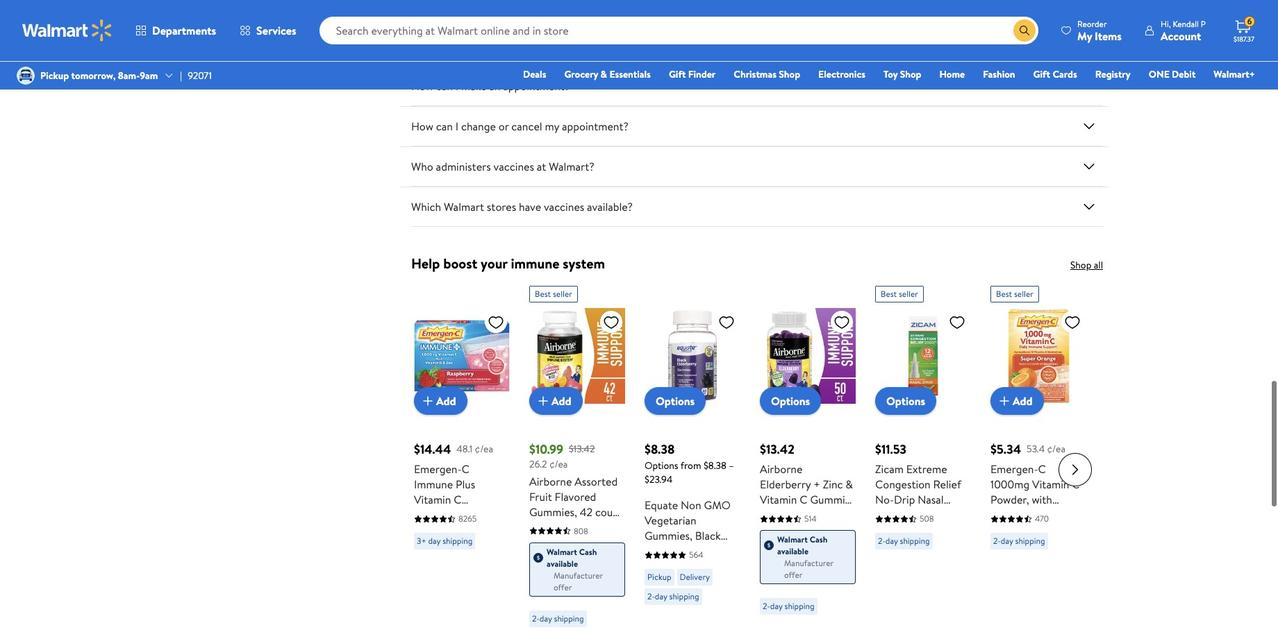 Task type: vqa. For each thing, say whether or not it's contained in the screenshot.
Shop all
yes



Task type: describe. For each thing, give the bounding box(es) containing it.
pickup for pickup
[[647, 572, 671, 584]]

i for change
[[455, 119, 458, 134]]

2- down "spray"
[[878, 536, 885, 547]]

options for equate non gmo vegetarian gummies, black elderberry, 50 mg, 60 count image
[[656, 394, 695, 409]]

shipping right ct
[[443, 536, 472, 547]]

2 elderberry from the top
[[760, 615, 811, 630]]

manufacturer offer for $10.99
[[554, 570, 603, 594]]

free
[[1035, 569, 1056, 584]]

2-day shipping down 'vary)'
[[532, 613, 584, 625]]

add to favorites list, emergen-c 1000mg vitamin c powder, with antioxidants, b vitamins and electrolytes for immune support, caffeine free vitamin c supplement fizzy drink mix, super orange flavor - 10 count image
[[1064, 314, 1081, 331]]

airborne elderberry + zinc & vitamin c gummies for adults, immune support vitamin d & zinc gummies with powerful antioxidant vitamins c d & e - 50 gummies, elderberry flavor image
[[760, 308, 856, 404]]

best seller for $5.34
[[996, 288, 1033, 300]]

antioxidants,
[[990, 508, 1053, 523]]

0 vertical spatial $8.38
[[645, 441, 675, 458]]

add to cart image
[[996, 393, 1013, 410]]

add to favorites list, equate non gmo vegetarian gummies, black elderberry, 50 mg, 60 count image
[[718, 314, 735, 331]]

which
[[411, 199, 441, 215]]

registry
[[1095, 67, 1131, 81]]

who
[[411, 159, 433, 174]]

¢/ea inside $10.99 $13.42 26.2 ¢/ea airborne assorted fruit flavored gummies, 42 count - 750mg of vitamin c and minerals & herbs immune support (packaging may vary)
[[549, 458, 568, 472]]

day down the 60
[[655, 591, 667, 603]]

with for $5.34
[[1032, 493, 1052, 508]]

walmart+ link
[[1207, 67, 1261, 82]]

all
[[1094, 258, 1103, 272]]

support inside $10.99 $13.42 26.2 ¢/ea airborne assorted fruit flavored gummies, 42 count - 750mg of vitamin c and minerals & herbs immune support (packaging may vary)
[[529, 566, 568, 581]]

relief
[[933, 477, 961, 493]]

shipping down antioxidant
[[785, 601, 814, 613]]

$11.53 zicam extreme congestion relief no-drip nasal spray with soothing aloe vera 0.5 oz
[[875, 441, 971, 538]]

fashion link
[[977, 67, 1021, 82]]

vegetarian
[[645, 513, 696, 529]]

seller for $5.34
[[1014, 288, 1033, 300]]

0.5
[[925, 523, 939, 538]]

3+ day shipping
[[417, 536, 472, 547]]

514
[[804, 513, 817, 525]]

fruit
[[529, 489, 552, 505]]

manufacturer for $10.99
[[554, 570, 603, 582]]

available?
[[587, 199, 633, 215]]

shipping down 'delivery'
[[669, 591, 699, 603]]

powder, inside $14.44 48.1 ¢/ea emergen-c immune plus vitamin c supplement powder, raspberry, 30 ct
[[414, 523, 453, 538]]

–
[[729, 459, 734, 473]]

9am
[[140, 69, 158, 83]]

2- down 'may'
[[532, 613, 540, 625]]

essentials
[[609, 67, 651, 81]]

day right 3+ on the left bottom
[[428, 536, 441, 547]]

2 horizontal spatial shop
[[1070, 258, 1091, 272]]

who administers vaccines at walmart? image
[[1081, 158, 1097, 175]]

p
[[1201, 18, 1206, 30]]

vitamins inside $5.34 53.4 ¢/ea emergen-c 1000mg vitamin c powder, with antioxidants, b vitamins and electrolytes for immune support, caffeine free vitamin c supplement fizzy drink mix, super orange
[[990, 523, 1032, 538]]

one debit
[[1149, 67, 1196, 81]]

system
[[563, 254, 605, 273]]

at
[[537, 159, 546, 174]]

b
[[1056, 508, 1063, 523]]

add to favorites list, airborne assorted fruit flavored gummies, 42 count - 750mg of vitamin c and minerals & herbs immune support (packaging may vary) image
[[603, 314, 620, 331]]

ct
[[429, 538, 441, 554]]

count
[[595, 505, 623, 520]]

add button for $10.99
[[529, 388, 582, 415]]

help boost your immune system
[[411, 254, 605, 273]]

may
[[529, 581, 549, 596]]

immune inside $5.34 53.4 ¢/ea emergen-c 1000mg vitamin c powder, with antioxidants, b vitamins and electrolytes for immune support, caffeine free vitamin c supplement fizzy drink mix, super orange
[[990, 554, 1029, 569]]

product group containing $10.99
[[529, 281, 625, 633]]

or
[[498, 119, 509, 134]]

shop for toy shop
[[900, 67, 921, 81]]

drink
[[990, 615, 1017, 630]]

i for make
[[455, 79, 458, 94]]

airborne inside $10.99 $13.42 26.2 ¢/ea airborne assorted fruit flavored gummies, 42 count - 750mg of vitamin c and minerals & herbs immune support (packaging may vary)
[[529, 474, 572, 489]]

mix,
[[1019, 615, 1040, 630]]

deals link
[[517, 67, 552, 82]]

& right grocery
[[600, 67, 607, 81]]

electronics link
[[812, 67, 872, 82]]

powder, inside $5.34 53.4 ¢/ea emergen-c 1000mg vitamin c powder, with antioxidants, b vitamins and electrolytes for immune support, caffeine free vitamin c supplement fizzy drink mix, super orange
[[990, 493, 1029, 508]]

help
[[411, 254, 440, 273]]

items
[[1095, 28, 1122, 43]]

1 options link from the left
[[645, 388, 706, 415]]

add to cart image for emergen-c immune plus vitamin c supplement powder, raspberry, 30 ct image
[[420, 393, 436, 410]]

product group containing $11.53
[[875, 281, 971, 633]]

$187.37
[[1234, 34, 1254, 44]]

extreme
[[906, 462, 947, 477]]

0 horizontal spatial vaccines
[[494, 159, 534, 174]]

drip
[[894, 493, 915, 508]]

account
[[1161, 28, 1201, 43]]

2- down 'antioxidants,'
[[993, 536, 1001, 547]]

2 best seller from the left
[[881, 288, 918, 300]]

walmart for $10.99
[[547, 546, 577, 558]]

of
[[572, 520, 583, 535]]

can for change
[[436, 119, 453, 134]]

gift for gift cards
[[1033, 67, 1050, 81]]

immune inside $13.42 airborne elderberry + zinc & vitamin c gummies for adults, immune support vitamin d & zinc gummies with powerful antioxidant vitamins c d & e - 50 gummies, elderberry flavor
[[815, 508, 854, 523]]

zicam extreme congestion relief no-drip nasal spray with soothing aloe vera 0.5 oz image
[[875, 308, 971, 404]]

Search search field
[[319, 17, 1038, 44]]

3+
[[417, 536, 426, 547]]

1 horizontal spatial an
[[489, 79, 500, 94]]

non
[[681, 498, 701, 513]]

shipping down 470
[[1015, 536, 1045, 547]]

& down the "for" on the bottom right of page
[[760, 538, 767, 554]]

services
[[256, 23, 296, 38]]

home
[[939, 67, 965, 81]]

services button
[[228, 14, 308, 47]]

1 add button from the left
[[414, 388, 467, 415]]

(packaging
[[570, 566, 623, 581]]

toy
[[883, 67, 898, 81]]

add to favorites list, emergen-c immune plus vitamin c supplement powder, raspberry, 30 ct image
[[488, 314, 504, 331]]

c inside $10.99 $13.42 26.2 ¢/ea airborne assorted fruit flavored gummies, 42 count - 750mg of vitamin c and minerals & herbs immune support (packaging may vary)
[[529, 535, 537, 551]]

tomorrow,
[[71, 69, 116, 83]]

grocery
[[564, 67, 598, 81]]

$14.44 48.1 ¢/ea emergen-c immune plus vitamin c supplement powder, raspberry, 30 ct
[[414, 441, 506, 554]]

walmart cash available for $10.99
[[547, 546, 597, 570]]

2- down antioxidant
[[763, 601, 770, 613]]

1 vertical spatial gummies
[[793, 538, 838, 554]]

1 vertical spatial d
[[815, 584, 823, 599]]

oz
[[942, 523, 952, 538]]

boost
[[443, 254, 477, 273]]

pickup for pickup tomorrow, 8am-9am
[[40, 69, 69, 83]]

departments button
[[124, 14, 228, 47]]

6
[[1247, 15, 1252, 27]]

¢/ea for $5.34
[[1047, 442, 1065, 456]]

add to favorites list, zicam extreme congestion relief no-drip nasal spray with soothing aloe vera 0.5 oz image
[[949, 314, 965, 331]]

day down 'may'
[[540, 613, 552, 625]]

walmart cash available for $13.42
[[777, 534, 828, 558]]

42
[[580, 505, 593, 520]]

which walmart stores have vaccines available? image
[[1081, 199, 1097, 215]]

gift finder
[[669, 67, 716, 81]]

| 92071
[[180, 69, 212, 83]]

soothing
[[928, 508, 971, 523]]

564
[[689, 549, 703, 561]]

$5.34 53.4 ¢/ea emergen-c 1000mg vitamin c powder, with antioxidants, b vitamins and electrolytes for immune support, caffeine free vitamin c supplement fizzy drink mix, super orange 
[[990, 441, 1080, 633]]

how for how can i change or cancel my appointment?
[[411, 119, 433, 134]]

change
[[461, 119, 496, 134]]

product group containing $14.44
[[414, 281, 510, 633]]

1 horizontal spatial vaccines
[[544, 199, 584, 215]]

options for airborne elderberry + zinc & vitamin c gummies for adults, immune support vitamin d & zinc gummies with powerful antioxidant vitamins c d & e - 50 gummies, elderberry flavor image
[[771, 394, 810, 409]]

for
[[1051, 538, 1065, 554]]

- inside $10.99 $13.42 26.2 ¢/ea airborne assorted fruit flavored gummies, 42 count - 750mg of vitamin c and minerals & herbs immune support (packaging may vary)
[[529, 520, 534, 535]]

2- down the 60
[[647, 591, 655, 603]]

airborne inside $13.42 airborne elderberry + zinc & vitamin c gummies for adults, immune support vitamin d & zinc gummies with powerful antioxidant vitamins c d & e - 50 gummies, elderberry flavor
[[760, 462, 803, 477]]

gummies, inside $10.99 $13.42 26.2 ¢/ea airborne assorted fruit flavored gummies, 42 count - 750mg of vitamin c and minerals & herbs immune support (packaging may vary)
[[529, 505, 577, 520]]

available for $13.42
[[777, 546, 808, 558]]

day down antioxidant
[[770, 601, 783, 613]]

stores
[[487, 199, 516, 215]]

electronics
[[818, 67, 865, 81]]

2-day shipping down antioxidant
[[763, 601, 814, 613]]

hi,
[[1161, 18, 1171, 30]]

registry link
[[1089, 67, 1137, 82]]

options link for $13.42
[[760, 388, 821, 415]]

how for how can i make an appointment?
[[411, 79, 433, 94]]

do
[[411, 38, 426, 54]]

add button for $5.34
[[990, 388, 1044, 415]]

30
[[414, 538, 427, 554]]

$14.44
[[414, 441, 451, 458]]

808
[[574, 526, 588, 537]]

gift for gift finder
[[669, 67, 686, 81]]

cards
[[1053, 67, 1077, 81]]

& left 'e'
[[826, 584, 833, 599]]

$13.42 inside $10.99 $13.42 26.2 ¢/ea airborne assorted fruit flavored gummies, 42 count - 750mg of vitamin c and minerals & herbs immune support (packaging may vary)
[[569, 442, 595, 456]]

zicam
[[875, 462, 904, 477]]

2-day shipping down 'delivery'
[[647, 591, 699, 603]]

best for $10.99
[[535, 288, 551, 300]]

$10.99
[[529, 441, 563, 458]]

equate non gmo vegetarian gummies, black elderberry, 50 mg, 60 count image
[[645, 308, 740, 404]]

equate non gmo vegetarian gummies, black elderberry, 50 mg, 60 count
[[645, 498, 734, 574]]

1 horizontal spatial d
[[841, 523, 849, 538]]

adults,
[[779, 508, 812, 523]]

vitamin up drink
[[990, 584, 1028, 599]]

vitamin inside $10.99 $13.42 26.2 ¢/ea airborne assorted fruit flavored gummies, 42 count - 750mg of vitamin c and minerals & herbs immune support (packaging may vary)
[[585, 520, 623, 535]]

raspberry,
[[455, 523, 506, 538]]

2-day shipping down "spray"
[[878, 536, 930, 547]]

plus
[[456, 477, 475, 493]]

next slide for product carousel list image
[[1059, 454, 1092, 487]]

0 vertical spatial i
[[428, 38, 431, 54]]

how can i change or cancel my appointment?
[[411, 119, 629, 134]]

8265
[[458, 513, 477, 525]]

support inside $13.42 airborne elderberry + zinc & vitamin c gummies for adults, immune support vitamin d & zinc gummies with powerful antioxidant vitamins c d & e - 50 gummies, elderberry flavor
[[760, 523, 798, 538]]

product group containing $13.42
[[760, 281, 856, 633]]



Task type: locate. For each thing, give the bounding box(es) containing it.
shop right toy
[[900, 67, 921, 81]]

elderberry left +
[[760, 477, 811, 493]]

immune left plus
[[414, 477, 453, 493]]

shop right christmas at top
[[779, 67, 800, 81]]

¢/ea right the 26.2
[[549, 458, 568, 472]]

0 vertical spatial powder,
[[990, 493, 1029, 508]]

emergen- down the '$14.44'
[[414, 462, 462, 477]]

for
[[760, 508, 776, 523]]

0 horizontal spatial -
[[529, 520, 534, 535]]

26.2
[[529, 458, 547, 472]]

with inside $11.53 zicam extreme congestion relief no-drip nasal spray with soothing aloe vera 0.5 oz
[[904, 508, 925, 523]]

vitamin up b
[[1032, 477, 1069, 493]]

walmart cash available down the "808"
[[547, 546, 597, 570]]

vaccines left at
[[494, 159, 534, 174]]

and
[[1035, 523, 1052, 538], [540, 535, 557, 551]]

2 horizontal spatial seller
[[1014, 288, 1033, 300]]

vitamin inside $14.44 48.1 ¢/ea emergen-c immune plus vitamin c supplement powder, raspberry, 30 ct
[[414, 493, 451, 508]]

$8.38 up "$23.94"
[[645, 441, 675, 458]]

0 vertical spatial vitamins
[[990, 523, 1032, 538]]

1 vertical spatial vaccines
[[544, 199, 584, 215]]

manufacturer for $13.42
[[784, 558, 833, 570]]

add up '53.4'
[[1013, 394, 1033, 409]]

gummies
[[810, 493, 855, 508], [793, 538, 838, 554]]

2 product group from the left
[[529, 281, 625, 633]]

shipping
[[443, 536, 472, 547], [900, 536, 930, 547], [1015, 536, 1045, 547], [669, 591, 699, 603], [785, 601, 814, 613], [554, 613, 584, 625]]

departments
[[152, 23, 216, 38]]

spray
[[875, 508, 902, 523]]

add button up the '$14.44'
[[414, 388, 467, 415]]

vaccines
[[494, 159, 534, 174], [544, 199, 584, 215]]

orange
[[990, 630, 1027, 633]]

1 horizontal spatial seller
[[899, 288, 918, 300]]

add to cart image for airborne assorted fruit flavored gummies, 42 count - 750mg of vitamin c and minerals & herbs immune support (packaging may vary) image on the left of the page
[[535, 393, 551, 410]]

cash down 514
[[810, 534, 828, 546]]

my
[[1077, 28, 1092, 43]]

8am-
[[118, 69, 140, 83]]

2 add from the left
[[551, 394, 571, 409]]

caffeine
[[990, 569, 1032, 584]]

& right the minerals
[[603, 535, 610, 551]]

elderberry
[[760, 477, 811, 493], [760, 615, 811, 630]]

vaccines right have
[[544, 199, 584, 215]]

1 horizontal spatial ¢/ea
[[549, 458, 568, 472]]

2 emergen- from the left
[[990, 462, 1038, 477]]

1 vertical spatial 50
[[760, 599, 773, 615]]

support left 514
[[760, 523, 798, 538]]

2 add button from the left
[[529, 388, 582, 415]]

vitamins left 470
[[990, 523, 1032, 538]]

1 elderberry from the top
[[760, 477, 811, 493]]

search icon image
[[1019, 25, 1030, 36]]

50 down antioxidant
[[760, 599, 773, 615]]

best seller for $10.99
[[535, 288, 572, 300]]

470
[[1035, 513, 1049, 525]]

options link
[[645, 388, 706, 415], [760, 388, 821, 415], [875, 388, 936, 415]]

0 vertical spatial zinc
[[823, 477, 843, 493]]

1 horizontal spatial available
[[777, 546, 808, 558]]

- right 'e'
[[845, 584, 849, 599]]

best
[[535, 288, 551, 300], [881, 288, 897, 300], [996, 288, 1012, 300]]

gift left 'finder'
[[669, 67, 686, 81]]

1 horizontal spatial shop
[[900, 67, 921, 81]]

christmas
[[734, 67, 777, 81]]

0 horizontal spatial best
[[535, 288, 551, 300]]

2 horizontal spatial with
[[1032, 493, 1052, 508]]

1 horizontal spatial 50
[[760, 599, 773, 615]]

1 horizontal spatial vitamins
[[990, 523, 1032, 538]]

3 seller from the left
[[1014, 288, 1033, 300]]

emergen- inside $14.44 48.1 ¢/ea emergen-c immune plus vitamin c supplement powder, raspberry, 30 ct
[[414, 462, 462, 477]]

manufacturer offer down the minerals
[[554, 570, 603, 594]]

0 horizontal spatial manufacturer offer
[[554, 570, 603, 594]]

1 vertical spatial $8.38
[[704, 459, 726, 473]]

one debit link
[[1142, 67, 1202, 82]]

assorted
[[575, 474, 618, 489]]

add button up "$10.99"
[[529, 388, 582, 415]]

herbs
[[529, 551, 558, 566]]

emergen- for $5.34
[[990, 462, 1038, 477]]

offer down powerful
[[784, 570, 802, 581]]

immune left free
[[990, 554, 1029, 569]]

emergen- for $14.44
[[414, 462, 462, 477]]

0 horizontal spatial add button
[[414, 388, 467, 415]]

who administers vaccines at walmart?
[[411, 159, 594, 174]]

2 seller from the left
[[899, 288, 918, 300]]

product group
[[414, 281, 510, 633], [529, 281, 625, 633], [645, 281, 740, 633], [760, 281, 856, 633], [875, 281, 971, 633], [990, 281, 1086, 633]]

antioxidant
[[760, 569, 815, 584]]

1 horizontal spatial manufacturer offer
[[784, 558, 833, 581]]

1 vertical spatial pickup
[[647, 572, 671, 584]]

1 horizontal spatial supplement
[[990, 599, 1048, 615]]

how down do
[[411, 79, 433, 94]]

1 vertical spatial supplement
[[990, 599, 1048, 615]]

0 horizontal spatial seller
[[553, 288, 572, 300]]

hi, kendall p account
[[1161, 18, 1206, 43]]

3 options link from the left
[[875, 388, 936, 415]]

1 vertical spatial can
[[436, 119, 453, 134]]

1 vertical spatial appointment?
[[562, 119, 629, 134]]

vera
[[900, 523, 922, 538]]

0 horizontal spatial $8.38
[[645, 441, 675, 458]]

options
[[656, 394, 695, 409], [771, 394, 810, 409], [886, 394, 925, 409], [645, 459, 678, 473]]

$13.42 airborne elderberry + zinc & vitamin c gummies for adults, immune support vitamin d & zinc gummies with powerful antioxidant vitamins c d & e - 50 gummies, elderberry flavor
[[760, 441, 855, 630]]

- inside $13.42 airborne elderberry + zinc & vitamin c gummies for adults, immune support vitamin d & zinc gummies with powerful antioxidant vitamins c d & e - 50 gummies, elderberry flavor
[[845, 584, 849, 599]]

i left make
[[455, 79, 458, 94]]

1 vertical spatial vitamins
[[760, 584, 801, 599]]

1 horizontal spatial airborne
[[760, 462, 803, 477]]

0 horizontal spatial an
[[460, 38, 472, 54]]

1 vertical spatial i
[[455, 79, 458, 94]]

add for $5.34
[[1013, 394, 1033, 409]]

1 horizontal spatial walmart
[[547, 546, 577, 558]]

christmas shop link
[[727, 67, 806, 82]]

supplement up the orange
[[990, 599, 1048, 615]]

gummies up 514
[[810, 493, 855, 508]]

gummies, inside equate non gmo vegetarian gummies, black elderberry, 50 mg, 60 count
[[645, 529, 692, 544]]

vitamin
[[1032, 477, 1069, 493], [414, 493, 451, 508], [760, 493, 797, 508], [585, 520, 623, 535], [801, 523, 838, 538], [990, 584, 1028, 599]]

1 horizontal spatial powder,
[[990, 493, 1029, 508]]

1 can from the top
[[436, 79, 453, 94]]

add button up the $5.34
[[990, 388, 1044, 415]]

i left change
[[455, 119, 458, 134]]

emergen-
[[414, 462, 462, 477], [990, 462, 1038, 477]]

powder, up electrolytes
[[990, 493, 1029, 508]]

750mg
[[536, 520, 570, 535]]

how can i make an appointment? image
[[1081, 78, 1097, 95]]

3 product group from the left
[[645, 281, 740, 633]]

vitamins down powerful
[[760, 584, 801, 599]]

can for make
[[436, 79, 453, 94]]

day down 'antioxidants,'
[[1001, 536, 1013, 547]]

50 inside $13.42 airborne elderberry + zinc & vitamin c gummies for adults, immune support vitamin d & zinc gummies with powerful antioxidant vitamins c d & e - 50 gummies, elderberry flavor
[[760, 599, 773, 615]]

fashion
[[983, 67, 1015, 81]]

& right +
[[846, 477, 853, 493]]

4 product group from the left
[[760, 281, 856, 633]]

0 vertical spatial gummies,
[[529, 505, 577, 520]]

add up "$10.99"
[[551, 394, 571, 409]]

offer for $13.42
[[784, 570, 802, 581]]

0 horizontal spatial emergen-
[[414, 462, 462, 477]]

deals
[[523, 67, 546, 81]]

electrolytes
[[990, 538, 1048, 554]]

0 horizontal spatial shop
[[779, 67, 800, 81]]

-
[[529, 520, 534, 535], [845, 584, 849, 599]]

manufacturer offer down 514
[[784, 558, 833, 581]]

and inside $10.99 $13.42 26.2 ¢/ea airborne assorted fruit flavored gummies, 42 count - 750mg of vitamin c and minerals & herbs immune support (packaging may vary)
[[540, 535, 557, 551]]

0 vertical spatial supplement
[[414, 508, 471, 523]]

¢/ea right 48.1
[[475, 442, 493, 456]]

mg,
[[716, 544, 734, 559]]

to
[[538, 38, 549, 54]]

1 vertical spatial an
[[489, 79, 500, 94]]

2-day shipping down 'antioxidants,'
[[993, 536, 1045, 547]]

1 gift from the left
[[669, 67, 686, 81]]

0 vertical spatial -
[[529, 520, 534, 535]]

0 horizontal spatial and
[[540, 535, 557, 551]]

1 horizontal spatial gummies,
[[645, 529, 692, 544]]

can left change
[[436, 119, 453, 134]]

1 add to cart image from the left
[[420, 393, 436, 410]]

emergen- inside $5.34 53.4 ¢/ea emergen-c 1000mg vitamin c powder, with antioxidants, b vitamins and electrolytes for immune support, caffeine free vitamin c supplement fizzy drink mix, super orange
[[990, 462, 1038, 477]]

$8.38 left –
[[704, 459, 726, 473]]

supplement inside $14.44 48.1 ¢/ea emergen-c immune plus vitamin c supplement powder, raspberry, 30 ct
[[414, 508, 471, 523]]

and left b
[[1035, 523, 1052, 538]]

1 vertical spatial elderberry
[[760, 615, 811, 630]]

48.1
[[457, 442, 472, 456]]

vitamin left plus
[[414, 493, 451, 508]]

1 emergen- from the left
[[414, 462, 462, 477]]

2 vertical spatial i
[[455, 119, 458, 134]]

best seller down immune
[[535, 288, 572, 300]]

add to cart image
[[420, 393, 436, 410], [535, 393, 551, 410]]

walmart for $13.42
[[777, 534, 808, 546]]

best for $5.34
[[996, 288, 1012, 300]]

1 horizontal spatial manufacturer
[[784, 558, 833, 570]]

gift cards
[[1033, 67, 1077, 81]]

2 can from the top
[[436, 119, 453, 134]]

1 horizontal spatial support
[[760, 523, 798, 538]]

0 vertical spatial elderberry
[[760, 477, 811, 493]]

available up 'vary)'
[[547, 558, 578, 570]]

product group containing $8.38
[[645, 281, 740, 633]]

$8.38 options from $8.38 – $23.94
[[645, 441, 734, 487]]

airborne assorted fruit flavored gummies, 42 count - 750mg of vitamin c and minerals & herbs immune support (packaging may vary) image
[[529, 308, 625, 404]]

2 horizontal spatial gummies,
[[775, 599, 823, 615]]

0 horizontal spatial walmart cash available
[[547, 546, 597, 570]]

an right need
[[460, 38, 472, 54]]

cash down the "808"
[[579, 546, 597, 558]]

508
[[920, 513, 934, 525]]

1 horizontal spatial best
[[881, 288, 897, 300]]

1 horizontal spatial add to cart image
[[535, 393, 551, 410]]

zinc right +
[[823, 477, 843, 493]]

zinc up antioxidant
[[770, 538, 790, 554]]

Walmart Site-Wide search field
[[319, 17, 1038, 44]]

6 product group from the left
[[990, 281, 1086, 633]]

0 horizontal spatial powder,
[[414, 523, 453, 538]]

add up the '$14.44'
[[436, 394, 456, 409]]

seller down system
[[553, 288, 572, 300]]

1 product group from the left
[[414, 281, 510, 633]]

can left make
[[436, 79, 453, 94]]

best seller up the emergen-c 1000mg vitamin c powder, with antioxidants, b vitamins and electrolytes for immune support, caffeine free vitamin c supplement fizzy drink mix, super orange flavor - 10 count image
[[996, 288, 1033, 300]]

gift inside 'link'
[[1033, 67, 1050, 81]]

airborne down the 26.2
[[529, 474, 572, 489]]

0 horizontal spatial ¢/ea
[[475, 442, 493, 456]]

0 vertical spatial gummies
[[810, 493, 855, 508]]

2 horizontal spatial add button
[[990, 388, 1044, 415]]

how can i change or cancel my appointment? image
[[1081, 118, 1097, 135]]

1 horizontal spatial add
[[551, 394, 571, 409]]

options for "zicam extreme congestion relief no-drip nasal spray with soothing aloe vera 0.5 oz" image
[[886, 394, 925, 409]]

walmart left stores
[[444, 199, 484, 215]]

¢/ea for $14.44
[[475, 442, 493, 456]]

support down the minerals
[[529, 566, 568, 581]]

1 vertical spatial how
[[411, 119, 433, 134]]

and inside $5.34 53.4 ¢/ea emergen-c 1000mg vitamin c powder, with antioxidants, b vitamins and electrolytes for immune support, caffeine free vitamin c supplement fizzy drink mix, super orange
[[1035, 523, 1052, 538]]

congestion
[[875, 477, 931, 493]]

shop for christmas shop
[[779, 67, 800, 81]]

shipping down "508"
[[900, 536, 930, 547]]

¢/ea inside $5.34 53.4 ¢/ea emergen-c 1000mg vitamin c powder, with antioxidants, b vitamins and electrolytes for immune support, caffeine free vitamin c supplement fizzy drink mix, super orange
[[1047, 442, 1065, 456]]

add to cart image up "$10.99"
[[535, 393, 551, 410]]

elderberry left 'flavor'
[[760, 615, 811, 630]]

0 vertical spatial d
[[841, 523, 849, 538]]

appointment
[[474, 38, 536, 54]]

0 horizontal spatial best seller
[[535, 288, 572, 300]]

with for $11.53
[[904, 508, 925, 523]]

2 vertical spatial gummies,
[[775, 599, 823, 615]]

seller for $10.99
[[553, 288, 572, 300]]

$10.99 $13.42 26.2 ¢/ea airborne assorted fruit flavored gummies, 42 count - 750mg of vitamin c and minerals & herbs immune support (packaging may vary)
[[529, 441, 623, 596]]

add to cart image up the '$14.44'
[[420, 393, 436, 410]]

0 horizontal spatial gummies,
[[529, 505, 577, 520]]

d left 'e'
[[815, 584, 823, 599]]

walmart+
[[1214, 67, 1255, 81]]

with inside $5.34 53.4 ¢/ea emergen-c 1000mg vitamin c powder, with antioxidants, b vitamins and electrolytes for immune support, caffeine free vitamin c supplement fizzy drink mix, super orange
[[1032, 493, 1052, 508]]

best seller up "zicam extreme congestion relief no-drip nasal spray with soothing aloe vera 0.5 oz" image
[[881, 288, 918, 300]]

$8.38
[[645, 441, 675, 458], [704, 459, 726, 473]]

best seller
[[535, 288, 572, 300], [881, 288, 918, 300], [996, 288, 1033, 300]]

1 vertical spatial -
[[845, 584, 849, 599]]

1 best seller from the left
[[535, 288, 572, 300]]

manufacturer down the minerals
[[554, 570, 603, 582]]

50 inside equate non gmo vegetarian gummies, black elderberry, 50 mg, 60 count
[[701, 544, 714, 559]]

add for $10.99
[[551, 394, 571, 409]]

day left vera
[[885, 536, 898, 547]]

product group containing $5.34
[[990, 281, 1086, 633]]

options inside the $8.38 options from $8.38 – $23.94
[[645, 459, 678, 473]]

immune down the "808"
[[561, 551, 600, 566]]

1 horizontal spatial $8.38
[[704, 459, 726, 473]]

debit
[[1172, 67, 1196, 81]]

1 horizontal spatial gift
[[1033, 67, 1050, 81]]

1 add from the left
[[436, 394, 456, 409]]

vitamins inside $13.42 airborne elderberry + zinc & vitamin c gummies for adults, immune support vitamin d & zinc gummies with powerful antioxidant vitamins c d & e - 50 gummies, elderberry flavor
[[760, 584, 801, 599]]

$13.42 up assorted
[[569, 442, 595, 456]]

shipping down 'vary)'
[[554, 613, 584, 625]]

with inside $13.42 airborne elderberry + zinc & vitamin c gummies for adults, immune support vitamin d & zinc gummies with powerful antioxidant vitamins c d & e - 50 gummies, elderberry flavor
[[760, 554, 780, 569]]

1 vertical spatial support
[[529, 566, 568, 581]]

cash for $10.99
[[579, 546, 597, 558]]

$13.42
[[760, 441, 794, 458], [569, 442, 595, 456]]

aloe
[[875, 523, 897, 538]]

christmas shop
[[734, 67, 800, 81]]

gummies, inside $13.42 airborne elderberry + zinc & vitamin c gummies for adults, immune support vitamin d & zinc gummies with powerful antioxidant vitamins c d & e - 50 gummies, elderberry flavor
[[775, 599, 823, 615]]

pickup down elderberry,
[[647, 572, 671, 584]]

0 horizontal spatial pickup
[[40, 69, 69, 83]]

0 horizontal spatial available
[[547, 558, 578, 570]]

airborne left +
[[760, 462, 803, 477]]

nasal
[[918, 493, 944, 508]]

2 best from the left
[[881, 288, 897, 300]]

how can i make an appointment?
[[411, 79, 570, 94]]

1 vertical spatial zinc
[[770, 538, 790, 554]]

 image
[[17, 67, 35, 85]]

offer right 'may'
[[554, 582, 572, 594]]

vitamin up powerful
[[801, 523, 838, 538]]

manufacturer offer for $13.42
[[784, 558, 833, 581]]

supplement
[[414, 508, 471, 523], [990, 599, 1048, 615]]

0 vertical spatial can
[[436, 79, 453, 94]]

¢/ea inside $14.44 48.1 ¢/ea emergen-c immune plus vitamin c supplement powder, raspberry, 30 ct
[[475, 442, 493, 456]]

1 vertical spatial gummies,
[[645, 529, 692, 544]]

1 horizontal spatial with
[[904, 508, 925, 523]]

1 horizontal spatial offer
[[784, 570, 802, 581]]

manufacturer down 514
[[784, 558, 833, 570]]

1 horizontal spatial and
[[1035, 523, 1052, 538]]

super
[[1042, 615, 1070, 630]]

walmart up powerful
[[777, 534, 808, 546]]

grocery & essentials link
[[558, 67, 657, 82]]

options link for $11.53
[[875, 388, 936, 415]]

$13.42 inside $13.42 airborne elderberry + zinc & vitamin c gummies for adults, immune support vitamin d & zinc gummies with powerful antioxidant vitamins c d & e - 50 gummies, elderberry flavor
[[760, 441, 794, 458]]

+
[[814, 477, 820, 493]]

& inside $10.99 $13.42 26.2 ¢/ea airborne assorted fruit flavored gummies, 42 count - 750mg of vitamin c and minerals & herbs immune support (packaging may vary)
[[603, 535, 610, 551]]

cash for $13.42
[[810, 534, 828, 546]]

add to favorites list, airborne elderberry + zinc & vitamin c gummies for adults, immune support vitamin d & zinc gummies with powerful antioxidant vitamins c d & e - 50 gummies, elderberry flavor image
[[833, 314, 850, 331]]

emergen-c 1000mg vitamin c powder, with antioxidants, b vitamins and electrolytes for immune support, caffeine free vitamin c supplement fizzy drink mix, super orange flavor - 10 count image
[[990, 308, 1086, 404]]

vitamin right the "of" on the left bottom of the page
[[585, 520, 623, 535]]

vitamin left +
[[760, 493, 797, 508]]

which walmart stores have vaccines available?
[[411, 199, 633, 215]]

1 horizontal spatial best seller
[[881, 288, 918, 300]]

1 seller from the left
[[553, 288, 572, 300]]

reorder my items
[[1077, 18, 1122, 43]]

zinc
[[823, 477, 843, 493], [770, 538, 790, 554]]

day
[[428, 536, 441, 547], [885, 536, 898, 547], [1001, 536, 1013, 547], [655, 591, 667, 603], [770, 601, 783, 613], [540, 613, 552, 625]]

0 horizontal spatial zinc
[[770, 538, 790, 554]]

3 add button from the left
[[990, 388, 1044, 415]]

0 horizontal spatial gift
[[669, 67, 686, 81]]

2 horizontal spatial add
[[1013, 394, 1033, 409]]

walmart cash available down 514
[[777, 534, 828, 558]]

reorder
[[1077, 18, 1107, 30]]

appointment? right my
[[562, 119, 629, 134]]

0 vertical spatial pickup
[[40, 69, 69, 83]]

1 horizontal spatial -
[[845, 584, 849, 599]]

1 horizontal spatial add button
[[529, 388, 582, 415]]

have
[[519, 199, 541, 215]]

walmart down 750mg
[[547, 546, 577, 558]]

|
[[180, 69, 182, 83]]

count
[[660, 559, 690, 574]]

an right make
[[489, 79, 500, 94]]

available for $10.99
[[547, 558, 578, 570]]

3 add from the left
[[1013, 394, 1033, 409]]

0 vertical spatial an
[[460, 38, 472, 54]]

walmart?
[[549, 159, 594, 174]]

available up antioxidant
[[777, 546, 808, 558]]

immune inside $14.44 48.1 ¢/ea emergen-c immune plus vitamin c supplement powder, raspberry, 30 ct
[[414, 477, 453, 493]]

2 add to cart image from the left
[[535, 393, 551, 410]]

powder, left 8265
[[414, 523, 453, 538]]

- left 750mg
[[529, 520, 534, 535]]

delivery
[[680, 572, 710, 584]]

3 best seller from the left
[[996, 288, 1033, 300]]

1 horizontal spatial walmart cash available
[[777, 534, 828, 558]]

0 vertical spatial 50
[[701, 544, 714, 559]]

2 horizontal spatial ¢/ea
[[1047, 442, 1065, 456]]

1 horizontal spatial emergen-
[[990, 462, 1038, 477]]

supplement up 3+ day shipping in the left bottom of the page
[[414, 508, 471, 523]]

0 horizontal spatial walmart
[[444, 199, 484, 215]]

0 horizontal spatial vitamins
[[760, 584, 801, 599]]

from
[[680, 459, 701, 473]]

0 horizontal spatial supplement
[[414, 508, 471, 523]]

supplement inside $5.34 53.4 ¢/ea emergen-c 1000mg vitamin c powder, with antioxidants, b vitamins and electrolytes for immune support, caffeine free vitamin c supplement fizzy drink mix, super orange
[[990, 599, 1048, 615]]

1 best from the left
[[535, 288, 551, 300]]

2 options link from the left
[[760, 388, 821, 415]]

0 vertical spatial appointment?
[[503, 79, 570, 94]]

seller up "zicam extreme congestion relief no-drip nasal spray with soothing aloe vera 0.5 oz" image
[[899, 288, 918, 300]]

walmart image
[[22, 19, 113, 42]]

0 vertical spatial support
[[760, 523, 798, 538]]

offer for $10.99
[[554, 582, 572, 594]]

0 horizontal spatial $13.42
[[569, 442, 595, 456]]

2 gift from the left
[[1033, 67, 1050, 81]]

airborne
[[760, 462, 803, 477], [529, 474, 572, 489]]

3 best from the left
[[996, 288, 1012, 300]]

2 how from the top
[[411, 119, 433, 134]]

0 vertical spatial how
[[411, 79, 433, 94]]

1 how from the top
[[411, 79, 433, 94]]

d right 514
[[841, 523, 849, 538]]

2 horizontal spatial options link
[[875, 388, 936, 415]]

vitamins
[[990, 523, 1032, 538], [760, 584, 801, 599]]

appointment? down 'to'
[[503, 79, 570, 94]]

1 horizontal spatial zinc
[[823, 477, 843, 493]]

5 product group from the left
[[875, 281, 971, 633]]

immune inside $10.99 $13.42 26.2 ¢/ea airborne assorted fruit flavored gummies, 42 count - 750mg of vitamin c and minerals & herbs immune support (packaging may vary)
[[561, 551, 600, 566]]

emergen-c immune plus vitamin c supplement powder, raspberry, 30 ct image
[[414, 308, 510, 404]]

2 horizontal spatial walmart
[[777, 534, 808, 546]]

¢/ea right '53.4'
[[1047, 442, 1065, 456]]

make
[[461, 79, 487, 94]]

2 horizontal spatial best
[[996, 288, 1012, 300]]



